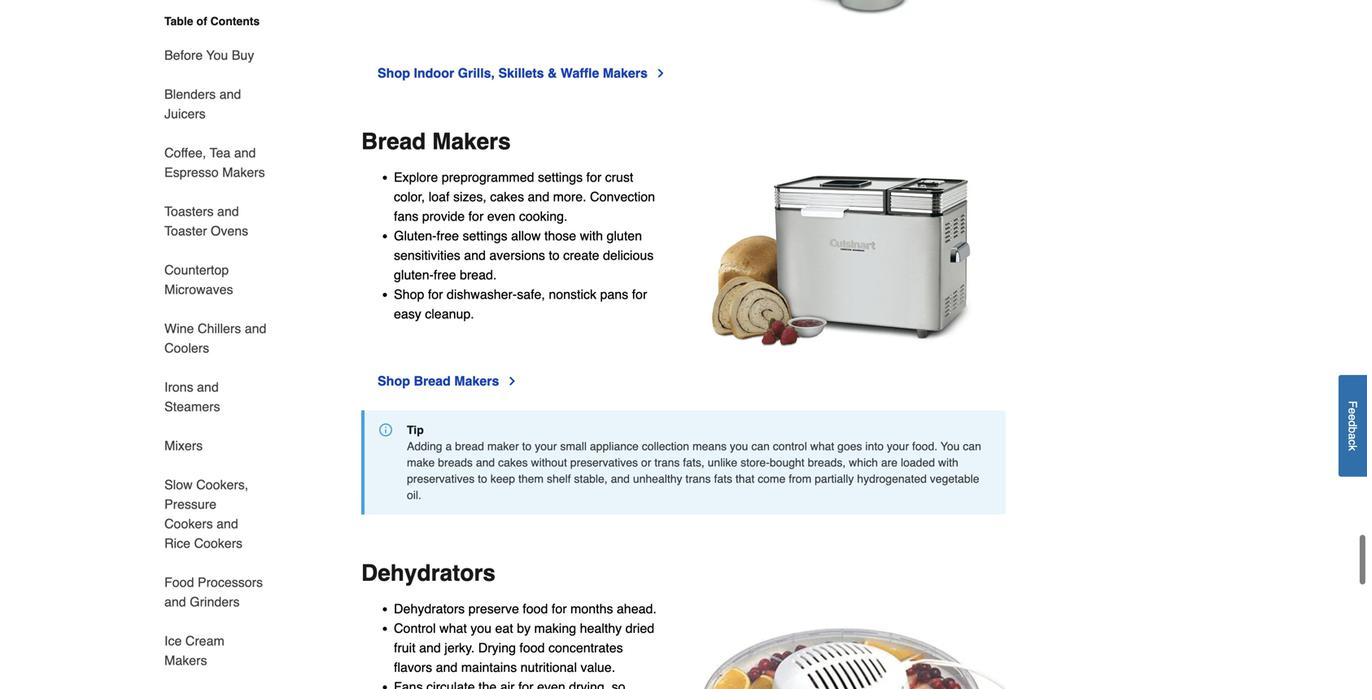 Task type: locate. For each thing, give the bounding box(es) containing it.
1 horizontal spatial preservatives
[[570, 456, 638, 469]]

goes
[[838, 440, 863, 453]]

maintains
[[461, 660, 517, 675]]

cookers down pressure
[[164, 517, 213, 532]]

a inside tip adding a bread maker to your small appliance collection means you can control what goes into your food. you can make breads and cakes without preservatives or trans fats, unlike store-bought breads, which are loaded with preservatives to keep them shelf stable, and unhealthy trans fats that come from partially hydrogenated vegetable oil.
[[446, 440, 452, 453]]

you
[[730, 440, 748, 453], [471, 621, 492, 636]]

makers left chevron right icon
[[454, 374, 499, 389]]

sizes,
[[453, 189, 487, 204]]

1 can from the left
[[752, 440, 770, 453]]

a up k
[[1347, 434, 1360, 440]]

0 horizontal spatial with
[[580, 228, 603, 243]]

shop up info icon
[[378, 374, 410, 389]]

1 horizontal spatial can
[[963, 440, 982, 453]]

0 horizontal spatial you
[[206, 48, 228, 63]]

shop inside explore preprogrammed settings for crust color, loaf sizes, cakes and more. convection fans provide for even cooking. gluten-free settings allow those with gluten sensitivities and aversions to create delicious gluten-free bread. shop for dishwasher-safe, nonstick pans for easy cleanup.
[[394, 287, 424, 302]]

drying
[[478, 641, 516, 656]]

delicious
[[603, 248, 654, 263]]

what up "breads,"
[[811, 440, 835, 453]]

you left buy
[[206, 48, 228, 63]]

you inside tip adding a bread maker to your small appliance collection means you can control what goes into your food. you can make breads and cakes without preservatives or trans fats, unlike store-bought breads, which are loaded with preservatives to keep them shelf stable, and unhealthy trans fats that come from partially hydrogenated vegetable oil.
[[941, 440, 960, 453]]

to left keep
[[478, 473, 487, 486]]

0 horizontal spatial to
[[478, 473, 487, 486]]

0 vertical spatial with
[[580, 228, 603, 243]]

and right chillers
[[245, 321, 267, 336]]

into
[[866, 440, 884, 453]]

with up vegetable
[[939, 456, 959, 469]]

0 vertical spatial free
[[437, 228, 459, 243]]

bread.
[[460, 267, 497, 282]]

sensitivities
[[394, 248, 461, 263]]

1 vertical spatial preservatives
[[407, 473, 475, 486]]

0 vertical spatial dehydrators
[[361, 561, 496, 587]]

1 horizontal spatial a
[[1347, 434, 1360, 440]]

toasters and toaster ovens link
[[164, 192, 267, 251]]

1 vertical spatial shop
[[394, 287, 424, 302]]

0 horizontal spatial your
[[535, 440, 557, 453]]

you right food.
[[941, 440, 960, 453]]

and up ovens
[[217, 204, 239, 219]]

ahead.
[[617, 602, 657, 617]]

2 can from the left
[[963, 440, 982, 453]]

makers down tea
[[222, 165, 265, 180]]

you
[[206, 48, 228, 63], [941, 440, 960, 453]]

food processors and grinders link
[[164, 563, 267, 622]]

and up bread.
[[464, 248, 486, 263]]

0 vertical spatial you
[[730, 440, 748, 453]]

1 vertical spatial cakes
[[498, 456, 528, 469]]

with up create
[[580, 228, 603, 243]]

for left crust
[[587, 170, 602, 185]]

you inside tip adding a bread maker to your small appliance collection means you can control what goes into your food. you can make breads and cakes without preservatives or trans fats, unlike store-bought breads, which are loaded with preservatives to keep them shelf stable, and unhealthy trans fats that come from partially hydrogenated vegetable oil.
[[730, 440, 748, 453]]

steamers
[[164, 399, 220, 414]]

1 horizontal spatial what
[[811, 440, 835, 453]]

1 horizontal spatial trans
[[686, 473, 711, 486]]

0 horizontal spatial you
[[471, 621, 492, 636]]

you left eat at the left bottom
[[471, 621, 492, 636]]

shop up easy
[[394, 287, 424, 302]]

1 vertical spatial trans
[[686, 473, 711, 486]]

1 vertical spatial free
[[434, 267, 456, 282]]

what up jerky. in the left bottom of the page
[[440, 621, 467, 636]]

1 your from the left
[[535, 440, 557, 453]]

food down the by
[[520, 641, 545, 656]]

making
[[534, 621, 576, 636]]

makers inside "shop bread makers" link
[[454, 374, 499, 389]]

1 vertical spatial dehydrators
[[394, 602, 465, 617]]

makers down the 'ice'
[[164, 653, 207, 668]]

shop indoor grills, skillets & waffle makers
[[378, 65, 648, 80]]

free down 'sensitivities'
[[434, 267, 456, 282]]

0 horizontal spatial a
[[446, 440, 452, 453]]

c
[[1347, 440, 1360, 446]]

wine chillers and coolers
[[164, 321, 267, 356]]

ice cream makers link
[[164, 622, 267, 681]]

1 vertical spatial to
[[522, 440, 532, 453]]

to
[[549, 248, 560, 263], [522, 440, 532, 453], [478, 473, 487, 486]]

1 horizontal spatial you
[[941, 440, 960, 453]]

settings up the "more."
[[538, 170, 583, 185]]

0 vertical spatial shop
[[378, 65, 410, 80]]

by
[[517, 621, 531, 636]]

flavors
[[394, 660, 432, 675]]

e up d
[[1347, 408, 1360, 415]]

from
[[789, 473, 812, 486]]

e up b
[[1347, 415, 1360, 421]]

jerky.
[[445, 641, 475, 656]]

0 vertical spatial trans
[[655, 456, 680, 469]]

0 vertical spatial preservatives
[[570, 456, 638, 469]]

settings
[[538, 170, 583, 185], [463, 228, 508, 243]]

cakes
[[490, 189, 524, 204], [498, 456, 528, 469]]

to inside explore preprogrammed settings for crust color, loaf sizes, cakes and more. convection fans provide for even cooking. gluten-free settings allow those with gluten sensitivities and aversions to create delicious gluten-free bread. shop for dishwasher-safe, nonstick pans for easy cleanup.
[[549, 248, 560, 263]]

0 horizontal spatial what
[[440, 621, 467, 636]]

table of contents element
[[145, 13, 267, 689]]

f e e d b a c k
[[1347, 401, 1360, 451]]

makers inside ice cream makers
[[164, 653, 207, 668]]

dehydrators for dehydrators preserve food for months ahead. control what you eat by making healthy dried fruit and jerky. drying food concentrates flavors and maintains nutritional value.
[[394, 602, 465, 617]]

k
[[1347, 446, 1360, 451]]

to down those in the top left of the page
[[549, 248, 560, 263]]

a white food dehydrator filled with fruit. image
[[684, 600, 1006, 689]]

coffee, tea and espresso makers
[[164, 145, 265, 180]]

unhealthy
[[633, 473, 683, 486]]

nutritional
[[521, 660, 577, 675]]

bread
[[361, 128, 426, 155], [414, 374, 451, 389]]

0 horizontal spatial trans
[[655, 456, 680, 469]]

&
[[548, 65, 557, 80]]

trans down collection on the bottom
[[655, 456, 680, 469]]

and up steamers
[[197, 380, 219, 395]]

1 vertical spatial you
[[941, 440, 960, 453]]

1 horizontal spatial with
[[939, 456, 959, 469]]

to right maker
[[522, 440, 532, 453]]

processors
[[198, 575, 263, 590]]

0 horizontal spatial can
[[752, 440, 770, 453]]

preservatives down breads
[[407, 473, 475, 486]]

control
[[394, 621, 436, 636]]

cakes inside explore preprogrammed settings for crust color, loaf sizes, cakes and more. convection fans provide for even cooking. gluten-free settings allow those with gluten sensitivities and aversions to create delicious gluten-free bread. shop for dishwasher-safe, nonstick pans for easy cleanup.
[[490, 189, 524, 204]]

small
[[560, 440, 587, 453]]

2 horizontal spatial to
[[549, 248, 560, 263]]

preservatives down appliance
[[570, 456, 638, 469]]

settings down even
[[463, 228, 508, 243]]

mixers link
[[164, 427, 203, 466]]

0 vertical spatial what
[[811, 440, 835, 453]]

a
[[1347, 434, 1360, 440], [446, 440, 452, 453]]

fats
[[714, 473, 733, 486]]

cakes down maker
[[498, 456, 528, 469]]

and down the 'food' in the left bottom of the page
[[164, 595, 186, 610]]

can up vegetable
[[963, 440, 982, 453]]

microwaves
[[164, 282, 233, 297]]

table of contents
[[164, 15, 260, 28]]

them
[[519, 473, 544, 486]]

irons and steamers
[[164, 380, 220, 414]]

and down the cookers,
[[217, 517, 238, 532]]

0 horizontal spatial preservatives
[[407, 473, 475, 486]]

1 vertical spatial what
[[440, 621, 467, 636]]

1 horizontal spatial your
[[887, 440, 909, 453]]

and right "stable,"
[[611, 473, 630, 486]]

1 vertical spatial with
[[939, 456, 959, 469]]

your up without in the bottom of the page
[[535, 440, 557, 453]]

for up making
[[552, 602, 567, 617]]

bread up tip
[[414, 374, 451, 389]]

bread makers
[[361, 128, 511, 155]]

breads,
[[808, 456, 846, 469]]

trans down fats,
[[686, 473, 711, 486]]

color,
[[394, 189, 425, 204]]

your up are
[[887, 440, 909, 453]]

for right pans
[[632, 287, 647, 302]]

2 vertical spatial shop
[[378, 374, 410, 389]]

or
[[641, 456, 652, 469]]

1 horizontal spatial you
[[730, 440, 748, 453]]

and inside blenders and juicers
[[219, 87, 241, 102]]

and inside slow cookers, pressure cookers and rice cookers
[[217, 517, 238, 532]]

b
[[1347, 427, 1360, 434]]

cakes up even
[[490, 189, 524, 204]]

1 vertical spatial cookers
[[194, 536, 243, 551]]

1 horizontal spatial settings
[[538, 170, 583, 185]]

makers inside shop indoor grills, skillets & waffle makers link
[[603, 65, 648, 80]]

0 horizontal spatial settings
[[463, 228, 508, 243]]

keep
[[491, 473, 515, 486]]

shelf
[[547, 473, 571, 486]]

allow
[[511, 228, 541, 243]]

are
[[881, 456, 898, 469]]

a cuisinart indoor grill with burgers. image
[[684, 0, 1006, 41]]

0 vertical spatial cakes
[[490, 189, 524, 204]]

and right tea
[[234, 145, 256, 160]]

bread up explore
[[361, 128, 426, 155]]

safe,
[[517, 287, 545, 302]]

toaster
[[164, 223, 207, 239]]

food processors and grinders
[[164, 575, 263, 610]]

can up store- at the right bottom of page
[[752, 440, 770, 453]]

f e e d b a c k button
[[1339, 375, 1368, 477]]

shop for bread
[[378, 374, 410, 389]]

1 vertical spatial settings
[[463, 228, 508, 243]]

a up breads
[[446, 440, 452, 453]]

oil.
[[407, 489, 422, 502]]

breads
[[438, 456, 473, 469]]

cookers up "processors"
[[194, 536, 243, 551]]

explore preprogrammed settings for crust color, loaf sizes, cakes and more. convection fans provide for even cooking. gluten-free settings allow those with gluten sensitivities and aversions to create delicious gluten-free bread. shop for dishwasher-safe, nonstick pans for easy cleanup.
[[394, 170, 655, 321]]

cakes inside tip adding a bread maker to your small appliance collection means you can control what goes into your food. you can make breads and cakes without preservatives or trans fats, unlike store-bought breads, which are loaded with preservatives to keep them shelf stable, and unhealthy trans fats that come from partially hydrogenated vegetable oil.
[[498, 456, 528, 469]]

dehydrators inside "dehydrators preserve food for months ahead. control what you eat by making healthy dried fruit and jerky. drying food concentrates flavors and maintains nutritional value."
[[394, 602, 465, 617]]

slow cookers, pressure cookers and rice cookers
[[164, 477, 248, 551]]

0 vertical spatial to
[[549, 248, 560, 263]]

your
[[535, 440, 557, 453], [887, 440, 909, 453]]

nonstick
[[549, 287, 597, 302]]

what inside "dehydrators preserve food for months ahead. control what you eat by making healthy dried fruit and jerky. drying food concentrates flavors and maintains nutritional value."
[[440, 621, 467, 636]]

makers left chevron right image
[[603, 65, 648, 80]]

1 horizontal spatial to
[[522, 440, 532, 453]]

2 vertical spatial to
[[478, 473, 487, 486]]

juicers
[[164, 106, 206, 121]]

come
[[758, 473, 786, 486]]

chevron right image
[[654, 67, 667, 80]]

ice
[[164, 634, 182, 649]]

you up store- at the right bottom of page
[[730, 440, 748, 453]]

vegetable
[[930, 473, 980, 486]]

free down provide
[[437, 228, 459, 243]]

0 vertical spatial you
[[206, 48, 228, 63]]

even
[[487, 209, 516, 224]]

0 vertical spatial settings
[[538, 170, 583, 185]]

and inside irons and steamers
[[197, 380, 219, 395]]

dehydrators for dehydrators
[[361, 561, 496, 587]]

and right blenders
[[219, 87, 241, 102]]

indoor
[[414, 65, 454, 80]]

1 vertical spatial you
[[471, 621, 492, 636]]

shop for indoor
[[378, 65, 410, 80]]

coolers
[[164, 341, 209, 356]]

grinders
[[190, 595, 240, 610]]

shop bread makers
[[378, 374, 499, 389]]

food up the by
[[523, 602, 548, 617]]

shop left indoor
[[378, 65, 410, 80]]



Task type: vqa. For each thing, say whether or not it's contained in the screenshot.
topmost Bread
yes



Task type: describe. For each thing, give the bounding box(es) containing it.
before you buy
[[164, 48, 254, 63]]

stable,
[[574, 473, 608, 486]]

create
[[563, 248, 600, 263]]

1 e from the top
[[1347, 408, 1360, 415]]

slow
[[164, 477, 193, 492]]

food.
[[913, 440, 938, 453]]

makers inside coffee, tea and espresso makers
[[222, 165, 265, 180]]

months
[[571, 602, 613, 617]]

chevron right image
[[506, 375, 519, 388]]

for up cleanup.
[[428, 287, 443, 302]]

f
[[1347, 401, 1360, 408]]

loaded
[[901, 456, 935, 469]]

pans
[[600, 287, 629, 302]]

explore
[[394, 170, 438, 185]]

shop indoor grills, skillets & waffle makers link
[[378, 63, 667, 83]]

easy
[[394, 306, 422, 321]]

2 your from the left
[[887, 440, 909, 453]]

info image
[[379, 424, 392, 437]]

for inside "dehydrators preserve food for months ahead. control what you eat by making healthy dried fruit and jerky. drying food concentrates flavors and maintains nutritional value."
[[552, 602, 567, 617]]

bread
[[455, 440, 484, 453]]

and inside the toasters and toaster ovens
[[217, 204, 239, 219]]

store-
[[741, 456, 770, 469]]

espresso
[[164, 165, 219, 180]]

0 vertical spatial bread
[[361, 128, 426, 155]]

loaf
[[429, 189, 450, 204]]

more.
[[553, 189, 587, 204]]

ovens
[[211, 223, 248, 239]]

make
[[407, 456, 435, 469]]

value.
[[581, 660, 616, 675]]

contents
[[210, 15, 260, 28]]

1 vertical spatial bread
[[414, 374, 451, 389]]

grills,
[[458, 65, 495, 80]]

cooking.
[[519, 209, 568, 224]]

cleanup.
[[425, 306, 474, 321]]

dishwasher-
[[447, 287, 517, 302]]

and inside wine chillers and coolers
[[245, 321, 267, 336]]

provide
[[422, 209, 465, 224]]

waffle
[[561, 65, 599, 80]]

with inside explore preprogrammed settings for crust color, loaf sizes, cakes and more. convection fans provide for even cooking. gluten-free settings allow those with gluten sensitivities and aversions to create delicious gluten-free bread. shop for dishwasher-safe, nonstick pans for easy cleanup.
[[580, 228, 603, 243]]

with inside tip adding a bread maker to your small appliance collection means you can control what goes into your food. you can make breads and cakes without preservatives or trans fats, unlike store-bought breads, which are loaded with preservatives to keep them shelf stable, and unhealthy trans fats that come from partially hydrogenated vegetable oil.
[[939, 456, 959, 469]]

tip adding a bread maker to your small appliance collection means you can control what goes into your food. you can make breads and cakes without preservatives or trans fats, unlike store-bought breads, which are loaded with preservatives to keep them shelf stable, and unhealthy trans fats that come from partially hydrogenated vegetable oil.
[[407, 424, 982, 502]]

gluten
[[607, 228, 642, 243]]

convection
[[590, 189, 655, 204]]

and down bread
[[476, 456, 495, 469]]

preprogrammed
[[442, 170, 534, 185]]

irons and steamers link
[[164, 368, 267, 427]]

rice
[[164, 536, 190, 551]]

countertop
[[164, 263, 229, 278]]

before you buy link
[[164, 36, 254, 75]]

without
[[531, 456, 567, 469]]

unlike
[[708, 456, 738, 469]]

and up cooking.
[[528, 189, 550, 204]]

concentrates
[[549, 641, 623, 656]]

0 vertical spatial cookers
[[164, 517, 213, 532]]

food
[[164, 575, 194, 590]]

skillets
[[499, 65, 544, 80]]

fruit
[[394, 641, 416, 656]]

adding
[[407, 440, 443, 453]]

before
[[164, 48, 203, 63]]

blenders and juicers link
[[164, 75, 267, 134]]

preserve
[[469, 602, 519, 617]]

aversions
[[490, 248, 545, 263]]

wine
[[164, 321, 194, 336]]

maker
[[487, 440, 519, 453]]

mixers
[[164, 438, 203, 453]]

and down jerky. in the left bottom of the page
[[436, 660, 458, 675]]

2 e from the top
[[1347, 415, 1360, 421]]

a cuisinart bread maker. image
[[684, 168, 1006, 349]]

makers up preprogrammed on the left of page
[[432, 128, 511, 155]]

what inside tip adding a bread maker to your small appliance collection means you can control what goes into your food. you can make breads and cakes without preservatives or trans fats, unlike store-bought breads, which are loaded with preservatives to keep them shelf stable, and unhealthy trans fats that come from partially hydrogenated vegetable oil.
[[811, 440, 835, 453]]

gluten-
[[394, 267, 434, 282]]

collection
[[642, 440, 690, 453]]

ice cream makers
[[164, 634, 225, 668]]

that
[[736, 473, 755, 486]]

countertop microwaves link
[[164, 251, 267, 309]]

tip
[[407, 424, 424, 437]]

cream
[[185, 634, 225, 649]]

countertop microwaves
[[164, 263, 233, 297]]

appliance
[[590, 440, 639, 453]]

and inside coffee, tea and espresso makers
[[234, 145, 256, 160]]

for down sizes,
[[469, 209, 484, 224]]

blenders and juicers
[[164, 87, 241, 121]]

fats,
[[683, 456, 705, 469]]

you inside "dehydrators preserve food for months ahead. control what you eat by making healthy dried fruit and jerky. drying food concentrates flavors and maintains nutritional value."
[[471, 621, 492, 636]]

cookers,
[[196, 477, 248, 492]]

a inside button
[[1347, 434, 1360, 440]]

irons
[[164, 380, 193, 395]]

table
[[164, 15, 193, 28]]

you inside table of contents element
[[206, 48, 228, 63]]

coffee, tea and espresso makers link
[[164, 134, 267, 192]]

chillers
[[198, 321, 241, 336]]

crust
[[605, 170, 634, 185]]

0 vertical spatial food
[[523, 602, 548, 617]]

and down 'control'
[[419, 641, 441, 656]]

coffee,
[[164, 145, 206, 160]]

tea
[[210, 145, 231, 160]]

1 vertical spatial food
[[520, 641, 545, 656]]

and inside "food processors and grinders"
[[164, 595, 186, 610]]

control
[[773, 440, 807, 453]]

hydrogenated
[[857, 473, 927, 486]]

eat
[[495, 621, 513, 636]]

which
[[849, 456, 878, 469]]



